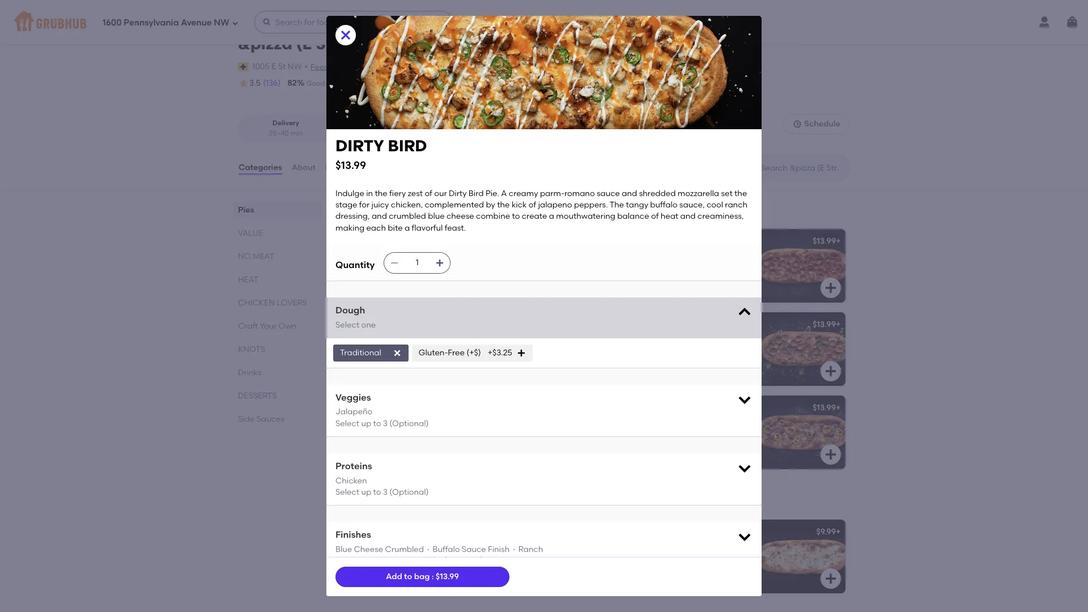 Task type: vqa. For each thing, say whether or not it's contained in the screenshot.
craft your own
yes



Task type: describe. For each thing, give the bounding box(es) containing it.
crumbled
[[385, 544, 424, 554]]

2 as from the left
[[396, 556, 405, 566]]

indulge in the fiery zest of our dirty bird pie. a creamy parm-romano sauce and shredded mozzarella set the stage for juicy chicken, complemented by the kick of jalapeno peppers. the tangy buffalo sauce, cool ranch dressing, and crumbled blue cheese combine to create a mouthwatering balance of heat and creaminess, making each bite a flavorful feast.
[[335, 189, 749, 233]]

cheese pie image
[[507, 520, 592, 593]]

1 horizontal spatial of
[[529, 200, 536, 210]]

pennsylvania
[[124, 17, 179, 28]]

schedule button
[[783, 114, 850, 134]]

basil,
[[387, 287, 407, 297]]

add
[[386, 572, 402, 581]]

desserts
[[238, 391, 277, 401]]

order
[[478, 79, 496, 87]]

3 for proteins
[[383, 487, 388, 497]]

$13.99 for new g image
[[559, 236, 582, 246]]

knots
[[238, 345, 265, 354]]

fees button
[[310, 61, 329, 74]]

like
[[429, 556, 442, 566]]

making
[[335, 223, 364, 233]]

secret
[[416, 264, 440, 274]]

maverick image
[[760, 312, 845, 386]]

:
[[432, 572, 434, 581]]

side sauces tab
[[238, 413, 317, 425]]

subscription pass image
[[238, 62, 249, 71]]

proteins chicken select up to 3 (optional)
[[335, 461, 429, 497]]

cheese pie button
[[347, 520, 592, 593]]

select inside veggies jalapeño select up to 3 (optional)
[[335, 419, 359, 428]]

• inside • fees
[[305, 62, 308, 71]]

juicy
[[371, 200, 389, 210]]

Search &pizza (E Street) search field
[[759, 163, 846, 173]]

food
[[327, 79, 342, 87]]

dirty for dirty bird
[[354, 403, 377, 413]]

option group containing delivery 25–40 min
[[238, 114, 432, 143]]

into
[[372, 252, 387, 262]]

1 horizontal spatial the
[[497, 200, 510, 210]]

select inside "finishes blue cheese crumbled ∙ buffalo sauce finish ∙ ranch select as many as you'd like (optional)"
[[335, 556, 359, 566]]

$13.99 + for american honey
[[813, 320, 841, 329]]

dirty bird button
[[347, 396, 592, 469]]

cheese
[[354, 544, 383, 554]]

ranch
[[725, 200, 747, 210]]

combine
[[476, 212, 510, 221]]

buffalo
[[433, 544, 460, 554]]

cool
[[707, 200, 723, 210]]

new
[[354, 236, 373, 246]]

no
[[238, 252, 251, 261]]

white pie image
[[760, 520, 845, 593]]

switch
[[341, 62, 366, 71]]

0 horizontal spatial the
[[375, 189, 387, 198]]

sauce,
[[679, 200, 705, 210]]

to inside veggies jalapeño select up to 3 (optional)
[[373, 419, 381, 428]]

83
[[351, 78, 360, 88]]

a inside dive into our new g pie: classic tomato and our secret 't' sauce underpin fresh mozzarella and fragrant basil, creating a timeless yet tantalizing taste adventure.
[[444, 287, 449, 297]]

new g
[[354, 236, 381, 246]]

sauce
[[462, 544, 486, 554]]

$9.99
[[816, 527, 836, 537]]

cheese
[[447, 212, 474, 221]]

creamy
[[509, 189, 538, 198]]

mi
[[367, 129, 375, 137]]

american honey button
[[347, 312, 592, 386]]

svg image inside main navigation navigation
[[1065, 15, 1079, 29]]

2 ∙ from the left
[[511, 544, 516, 554]]

1005 e st nw
[[252, 62, 302, 71]]

correct
[[451, 79, 476, 87]]

• inside pickup 0.6 mi • 10–20 min
[[377, 129, 380, 137]]

proteins
[[335, 461, 372, 471]]

g inside dive into our new g pie: classic tomato and our secret 't' sauce underpin fresh mozzarella and fragrant basil, creating a timeless yet tantalizing taste adventure.
[[422, 252, 429, 262]]

veggies
[[335, 392, 371, 403]]

0.6
[[355, 129, 364, 137]]

delivery
[[272, 119, 299, 127]]

craft your own
[[238, 321, 296, 331]]

american honey image
[[507, 312, 592, 386]]

for
[[359, 200, 370, 210]]

(+$)
[[467, 348, 481, 357]]

creating
[[409, 287, 442, 297]]

fresh
[[390, 275, 409, 285]]

75
[[433, 78, 441, 88]]

gluten-free (+$)
[[419, 348, 481, 357]]

shredded
[[639, 189, 676, 198]]

drinks
[[238, 368, 261, 377]]

about
[[292, 163, 316, 172]]

min inside the delivery 25–40 min
[[290, 129, 303, 137]]

about button
[[291, 147, 316, 188]]

to left "bag"
[[404, 572, 412, 581]]

82
[[287, 78, 297, 88]]

roni
[[621, 236, 641, 246]]

feast.
[[445, 223, 466, 233]]

meat
[[253, 252, 274, 261]]

chicken lovers tab
[[238, 297, 317, 309]]

categories
[[239, 163, 282, 172]]

st
[[278, 62, 286, 71]]

value tab
[[238, 227, 317, 239]]

+ for dirty bird
[[836, 403, 841, 413]]

pie
[[387, 527, 399, 537]]

pie:
[[431, 252, 445, 262]]

+ for cheese pie
[[836, 527, 841, 537]]

(136)
[[263, 78, 281, 88]]

1 vertical spatial value
[[345, 493, 384, 507]]

tangy
[[626, 200, 648, 210]]

$13.99 inside dirty bird $13.99
[[335, 159, 366, 172]]

traditional
[[340, 348, 381, 357]]

jalapeno
[[538, 200, 572, 210]]

bag
[[414, 572, 430, 581]]

set
[[721, 189, 733, 198]]

3.5
[[249, 78, 261, 88]]

$13.99 + for new g
[[813, 236, 841, 246]]

and up tangy at the right top
[[622, 189, 637, 198]]

mouthwatering
[[556, 212, 615, 221]]

1600 pennsylvania avenue nw
[[103, 17, 229, 28]]

star icon image
[[238, 78, 249, 89]]

dressing,
[[335, 212, 370, 221]]

side sauces
[[238, 414, 285, 424]]

balance
[[617, 212, 649, 221]]

lil roni image
[[760, 229, 845, 303]]

nw for 1005 e st nw
[[288, 62, 302, 71]]

dirty
[[449, 189, 467, 198]]

(optional) for veggies
[[389, 419, 429, 428]]

to inside indulge in the fiery zest of our dirty bird pie. a creamy parm-romano sauce and shredded mozzarella set the stage for juicy chicken, complemented by the kick of jalapeno peppers. the tangy buffalo sauce, cool ranch dressing, and crumbled blue cheese combine to create a mouthwatering balance of heat and creaminess, making each bite a flavorful feast.
[[512, 212, 520, 221]]

no meat tab
[[238, 251, 317, 262]]

own
[[279, 321, 296, 331]]

taste
[[410, 298, 429, 308]]

finishes blue cheese crumbled ∙ buffalo sauce finish ∙ ranch select as many as you'd like (optional)
[[335, 529, 543, 566]]

tantalizing
[[367, 298, 408, 308]]

classic
[[446, 252, 472, 262]]

and down juicy
[[372, 212, 387, 221]]

dirty for dirty bird $13.99
[[335, 136, 384, 155]]

desserts tab
[[238, 390, 317, 402]]

underpin
[[354, 275, 388, 285]]

chicken,
[[391, 200, 423, 210]]

one
[[361, 320, 376, 330]]

2 horizontal spatial a
[[549, 212, 554, 221]]



Task type: locate. For each thing, give the bounding box(es) containing it.
bird for dirty bird
[[379, 403, 398, 413]]

dirty down the veggies
[[354, 403, 377, 413]]

lil
[[607, 236, 619, 246]]

• fees
[[305, 62, 328, 72]]

select down dough
[[335, 320, 359, 330]]

∙ up like
[[426, 544, 431, 554]]

svg image inside the schedule button
[[793, 120, 802, 129]]

$13.99 for lil roni image
[[813, 236, 836, 246]]

jalapeño
[[335, 407, 372, 417]]

1 vertical spatial sauce
[[452, 264, 475, 274]]

a
[[501, 189, 507, 198]]

2 vertical spatial our
[[401, 264, 414, 274]]

2 select from the top
[[335, 419, 359, 428]]

2 min from the left
[[402, 129, 414, 137]]

min right 10–20
[[402, 129, 414, 137]]

gluten-
[[419, 348, 448, 357]]

@me don't sub me image
[[760, 396, 845, 469]]

up inside veggies jalapeño select up to 3 (optional)
[[361, 419, 371, 428]]

0 horizontal spatial nw
[[214, 17, 229, 28]]

pies tab
[[238, 204, 317, 216]]

25–40
[[269, 129, 289, 137]]

0 vertical spatial 3
[[383, 419, 388, 428]]

nw right st
[[288, 62, 302, 71]]

pies down indulge
[[345, 202, 370, 217]]

0 horizontal spatial ∙
[[426, 544, 431, 554]]

e
[[272, 62, 276, 71]]

1 horizontal spatial ∙
[[511, 544, 516, 554]]

dive
[[354, 252, 370, 262]]

to down kick
[[512, 212, 520, 221]]

your
[[260, 321, 277, 331]]

• right "mi"
[[377, 129, 380, 137]]

reviews button
[[325, 147, 357, 188]]

1 horizontal spatial value
[[345, 493, 384, 507]]

1 select from the top
[[335, 320, 359, 330]]

1 3 from the top
[[383, 419, 388, 428]]

fees
[[311, 62, 328, 72]]

(optional) inside "finishes blue cheese crumbled ∙ buffalo sauce finish ∙ ranch select as many as you'd like (optional)"
[[444, 556, 483, 566]]

0 vertical spatial g
[[375, 236, 381, 246]]

dough select one
[[335, 305, 376, 330]]

indulge
[[335, 189, 364, 198]]

add to bag : $13.99
[[386, 572, 459, 581]]

time
[[381, 79, 396, 87]]

mozzarella inside indulge in the fiery zest of our dirty bird pie. a creamy parm-romano sauce and shredded mozzarella set the stage for juicy chicken, complemented by the kick of jalapeno peppers. the tangy buffalo sauce, cool ranch dressing, and crumbled blue cheese combine to create a mouthwatering balance of heat and creaminess, making each bite a flavorful feast.
[[678, 189, 719, 198]]

3
[[383, 419, 388, 428], [383, 487, 388, 497]]

dirty bird image
[[507, 396, 592, 469]]

mozzarella up sauce,
[[678, 189, 719, 198]]

dirty bird $13.99
[[335, 136, 427, 172]]

0 horizontal spatial g
[[375, 236, 381, 246]]

1 horizontal spatial a
[[444, 287, 449, 297]]

our down new
[[401, 264, 414, 274]]

(optional) for proteins
[[389, 487, 429, 497]]

value up no meat
[[238, 228, 263, 238]]

1600
[[103, 17, 122, 28]]

sauce
[[597, 189, 620, 198], [452, 264, 475, 274]]

good
[[306, 79, 325, 87]]

our right into
[[389, 252, 401, 262]]

a down jalapeno
[[549, 212, 554, 221]]

1 horizontal spatial min
[[402, 129, 414, 137]]

1 horizontal spatial g
[[422, 252, 429, 262]]

1 vertical spatial 3
[[383, 487, 388, 497]]

0 horizontal spatial as
[[361, 556, 370, 566]]

bird
[[388, 136, 427, 155], [379, 403, 398, 413]]

value inside tab
[[238, 228, 263, 238]]

$9.99 +
[[816, 527, 841, 537]]

1 vertical spatial nw
[[288, 62, 302, 71]]

2 3 from the top
[[383, 487, 388, 497]]

cheese pie
[[354, 527, 399, 537]]

nw for 1600 pennsylvania avenue nw
[[214, 17, 229, 28]]

schedule
[[804, 119, 840, 129]]

1005
[[252, 62, 270, 71]]

lil roni
[[607, 236, 641, 246]]

$13.99 + for dirty bird
[[813, 403, 841, 413]]

timeless
[[451, 287, 482, 297]]

+
[[582, 236, 587, 246], [836, 236, 841, 246], [836, 320, 841, 329], [836, 403, 841, 413], [836, 527, 841, 537]]

romano
[[564, 189, 595, 198]]

sauce inside indulge in the fiery zest of our dirty bird pie. a creamy parm-romano sauce and shredded mozzarella set the stage for juicy chicken, complemented by the kick of jalapeno peppers. the tangy buffalo sauce, cool ranch dressing, and crumbled blue cheese combine to create a mouthwatering balance of heat and creaminess, making each bite a flavorful feast.
[[597, 189, 620, 198]]

no meat
[[238, 252, 274, 261]]

mozzarella inside dive into our new g pie: classic tomato and our secret 't' sauce underpin fresh mozzarella and fragrant basil, creating a timeless yet tantalizing taste adventure.
[[411, 275, 452, 285]]

select down "jalapeño"
[[335, 419, 359, 428]]

up for proteins
[[361, 487, 371, 497]]

0 horizontal spatial a
[[405, 223, 410, 233]]

the
[[375, 189, 387, 198], [734, 189, 747, 198], [497, 200, 510, 210]]

buffalo
[[650, 200, 677, 210]]

dirty bird
[[354, 403, 398, 413]]

pies up value tab
[[238, 205, 254, 215]]

and down sauce,
[[680, 212, 696, 221]]

bird inside dirty bird button
[[379, 403, 398, 413]]

3 up pie
[[383, 487, 388, 497]]

2 up from the top
[[361, 487, 371, 497]]

bird inside dirty bird $13.99
[[388, 136, 427, 155]]

heat
[[661, 212, 678, 221]]

honey
[[399, 320, 428, 329]]

2 vertical spatial a
[[444, 287, 449, 297]]

blue
[[428, 212, 445, 221]]

each
[[366, 223, 386, 233]]

1 min from the left
[[290, 129, 303, 137]]

0 horizontal spatial value
[[238, 228, 263, 238]]

0 horizontal spatial min
[[290, 129, 303, 137]]

1 horizontal spatial sauce
[[597, 189, 620, 198]]

1 vertical spatial •
[[377, 129, 380, 137]]

2 horizontal spatial the
[[734, 189, 747, 198]]

(optional) inside veggies jalapeño select up to 3 (optional)
[[389, 419, 429, 428]]

of up create
[[529, 200, 536, 210]]

1 vertical spatial (optional)
[[389, 487, 429, 497]]

sauce inside dive into our new g pie: classic tomato and our secret 't' sauce underpin fresh mozzarella and fragrant basil, creating a timeless yet tantalizing taste adventure.
[[452, 264, 475, 274]]

0 horizontal spatial mozzarella
[[411, 275, 452, 285]]

$13.99
[[335, 159, 366, 172], [559, 236, 582, 246], [813, 236, 836, 246], [813, 320, 836, 329], [813, 403, 836, 413], [436, 572, 459, 581]]

pies inside tab
[[238, 205, 254, 215]]

0 horizontal spatial sauce
[[452, 264, 475, 274]]

bird for dirty bird $13.99
[[388, 136, 427, 155]]

min down delivery
[[290, 129, 303, 137]]

the up 'ranch'
[[734, 189, 747, 198]]

of right zest
[[425, 189, 432, 198]]

dirty up 'reviews'
[[335, 136, 384, 155]]

dirty inside button
[[354, 403, 377, 413]]

bird down pickup
[[388, 136, 427, 155]]

bird right "jalapeño"
[[379, 403, 398, 413]]

finish
[[488, 544, 510, 554]]

(optional) up pie
[[389, 487, 429, 497]]

in
[[366, 189, 373, 198]]

g up secret at the top
[[422, 252, 429, 262]]

1 horizontal spatial pies
[[345, 202, 370, 217]]

select inside "proteins chicken select up to 3 (optional)"
[[335, 487, 359, 497]]

dirty inside dirty bird $13.99
[[335, 136, 384, 155]]

1 up from the top
[[361, 419, 371, 428]]

0 vertical spatial value
[[238, 228, 263, 238]]

select down chicken
[[335, 487, 359, 497]]

up down "jalapeño"
[[361, 419, 371, 428]]

0 vertical spatial nw
[[214, 17, 229, 28]]

drinks tab
[[238, 367, 317, 379]]

2 vertical spatial (optional)
[[444, 556, 483, 566]]

0 vertical spatial sauce
[[597, 189, 620, 198]]

the up juicy
[[375, 189, 387, 198]]

3 select from the top
[[335, 487, 359, 497]]

$13.99 for "@me don't sub me" image
[[813, 403, 836, 413]]

1 horizontal spatial as
[[396, 556, 405, 566]]

value down chicken
[[345, 493, 384, 507]]

3 for veggies
[[383, 419, 388, 428]]

pies
[[345, 202, 370, 217], [238, 205, 254, 215]]

0 vertical spatial dirty
[[335, 136, 384, 155]]

0 horizontal spatial •
[[305, 62, 308, 71]]

pickup 0.6 mi • 10–20 min
[[355, 119, 414, 137]]

1 horizontal spatial nw
[[288, 62, 302, 71]]

dirty
[[335, 136, 384, 155], [354, 403, 377, 413]]

• left fees
[[305, 62, 308, 71]]

0 vertical spatial a
[[549, 212, 554, 221]]

(optional)
[[389, 419, 429, 428], [389, 487, 429, 497], [444, 556, 483, 566]]

1 vertical spatial bird
[[379, 403, 398, 413]]

2 horizontal spatial of
[[651, 212, 659, 221]]

mozzarella down secret at the top
[[411, 275, 452, 285]]

delivery 25–40 min
[[269, 119, 303, 137]]

0 vertical spatial up
[[361, 419, 371, 428]]

1 horizontal spatial •
[[377, 129, 380, 137]]

1 vertical spatial up
[[361, 487, 371, 497]]

nw right avenue
[[214, 17, 229, 28]]

g down "each"
[[375, 236, 381, 246]]

of down "buffalo"
[[651, 212, 659, 221]]

chicken lovers
[[238, 298, 307, 308]]

$13.99 for maverick image
[[813, 320, 836, 329]]

avenue
[[181, 17, 212, 28]]

∙ right finish
[[511, 544, 516, 554]]

a down 'crumbled'
[[405, 223, 410, 233]]

(optional) inside "proteins chicken select up to 3 (optional)"
[[389, 487, 429, 497]]

1 vertical spatial mozzarella
[[411, 275, 452, 285]]

svg image
[[1065, 15, 1079, 29], [339, 28, 352, 42], [824, 281, 838, 295], [737, 304, 753, 320], [517, 348, 526, 358], [824, 364, 838, 378], [570, 448, 584, 461], [737, 529, 753, 545], [824, 572, 838, 585]]

+ for new g
[[836, 236, 841, 246]]

0 horizontal spatial pies
[[238, 205, 254, 215]]

complemented
[[425, 200, 484, 210]]

0 horizontal spatial of
[[425, 189, 432, 198]]

as down cheese
[[361, 556, 370, 566]]

as down crumbled
[[396, 556, 405, 566]]

reviews
[[325, 163, 357, 172]]

1 horizontal spatial mozzarella
[[678, 189, 719, 198]]

delivery
[[398, 79, 423, 87]]

svg image
[[262, 18, 271, 27], [232, 20, 238, 26], [793, 120, 802, 129], [390, 258, 399, 268], [435, 258, 444, 268], [570, 281, 584, 295], [393, 348, 402, 358], [570, 364, 584, 378], [737, 392, 753, 407], [824, 448, 838, 461], [737, 460, 753, 476]]

craft your own tab
[[238, 320, 317, 332]]

1 vertical spatial a
[[405, 223, 410, 233]]

4 select from the top
[[335, 556, 359, 566]]

new g image
[[507, 229, 592, 303]]

our inside indulge in the fiery zest of our dirty bird pie. a creamy parm-romano sauce and shredded mozzarella set the stage for juicy chicken, complemented by the kick of jalapeno peppers. the tangy buffalo sauce, cool ranch dressing, and crumbled blue cheese combine to create a mouthwatering balance of heat and creaminess, making each bite a flavorful feast.
[[434, 189, 447, 198]]

1 as from the left
[[361, 556, 370, 566]]

on
[[370, 79, 380, 87]]

heat tab
[[238, 274, 317, 286]]

1 vertical spatial g
[[422, 252, 429, 262]]

main navigation navigation
[[0, 0, 1088, 44]]

∙
[[426, 544, 431, 554], [511, 544, 516, 554]]

to up the cheese pie
[[373, 487, 381, 497]]

3 inside "proteins chicken select up to 3 (optional)"
[[383, 487, 388, 497]]

correct order
[[451, 79, 496, 87]]

up down chicken
[[361, 487, 371, 497]]

(optional) down dirty bird
[[389, 419, 429, 428]]

zest
[[408, 189, 423, 198]]

0 vertical spatial mozzarella
[[678, 189, 719, 198]]

0 vertical spatial our
[[434, 189, 447, 198]]

quantity
[[335, 259, 375, 270]]

to inside "proteins chicken select up to 3 (optional)"
[[373, 487, 381, 497]]

to down dirty bird
[[373, 419, 381, 428]]

nw inside button
[[288, 62, 302, 71]]

the down a
[[497, 200, 510, 210]]

flavorful
[[412, 223, 443, 233]]

Input item quantity number field
[[405, 253, 430, 273]]

veggies jalapeño select up to 3 (optional)
[[335, 392, 429, 428]]

3 down dirty bird
[[383, 419, 388, 428]]

pickup
[[373, 119, 396, 127]]

1 vertical spatial dirty
[[354, 403, 377, 413]]

3 inside veggies jalapeño select up to 3 (optional)
[[383, 419, 388, 428]]

our left dirty
[[434, 189, 447, 198]]

side
[[238, 414, 255, 424]]

2 vertical spatial of
[[651, 212, 659, 221]]

and up fresh
[[384, 264, 399, 274]]

select down blue
[[335, 556, 359, 566]]

stage
[[335, 200, 357, 210]]

as
[[361, 556, 370, 566], [396, 556, 405, 566]]

min inside pickup 0.6 mi • 10–20 min
[[402, 129, 414, 137]]

+ for american honey
[[836, 320, 841, 329]]

parm-
[[540, 189, 564, 198]]

sauce down classic
[[452, 264, 475, 274]]

1 vertical spatial of
[[529, 200, 536, 210]]

0 vertical spatial bird
[[388, 136, 427, 155]]

up inside "proteins chicken select up to 3 (optional)"
[[361, 487, 371, 497]]

up for veggies
[[361, 419, 371, 428]]

lovers
[[277, 298, 307, 308]]

&pizza (e street) logo image
[[801, 5, 841, 44]]

select inside dough select one
[[335, 320, 359, 330]]

0 vertical spatial (optional)
[[389, 419, 429, 428]]

and up timeless
[[454, 275, 470, 285]]

a up adventure.
[[444, 287, 449, 297]]

(optional) down sauce at the bottom of the page
[[444, 556, 483, 566]]

nw inside main navigation navigation
[[214, 17, 229, 28]]

option group
[[238, 114, 432, 143]]

1 ∙ from the left
[[426, 544, 431, 554]]

knots tab
[[238, 343, 317, 355]]

0 vertical spatial •
[[305, 62, 308, 71]]

sauce up the
[[597, 189, 620, 198]]

fiery
[[389, 189, 406, 198]]

bite
[[388, 223, 403, 233]]

0 vertical spatial of
[[425, 189, 432, 198]]

american
[[354, 320, 397, 329]]

blue
[[335, 544, 352, 554]]

1 vertical spatial our
[[389, 252, 401, 262]]



